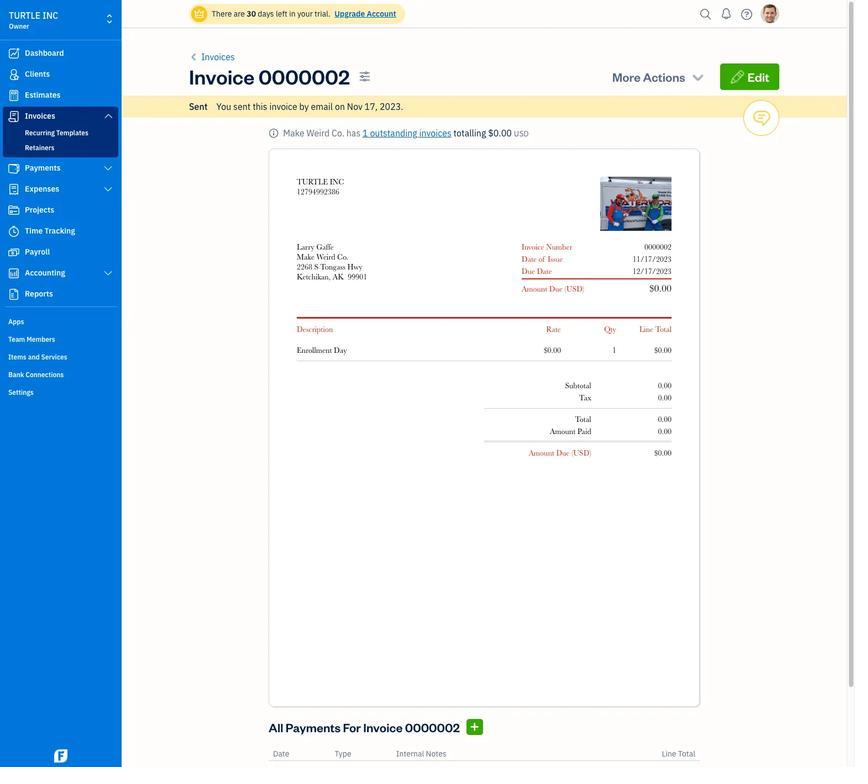 Task type: describe. For each thing, give the bounding box(es) containing it.
due date
[[522, 267, 552, 276]]

12794992386
[[297, 187, 339, 196]]

members
[[27, 336, 55, 344]]

0 vertical spatial make
[[283, 128, 304, 139]]

connections
[[26, 371, 64, 379]]

retainers link
[[5, 142, 116, 155]]

invoices
[[419, 128, 452, 139]]

more actions
[[612, 69, 685, 85]]

trial.
[[315, 9, 331, 19]]

are
[[234, 9, 245, 19]]

1 horizontal spatial 0000002
[[405, 720, 460, 736]]

chart image
[[7, 268, 20, 279]]

totalling
[[454, 128, 486, 139]]

1 outstanding invoices button
[[363, 127, 452, 140]]

recurring templates link
[[5, 127, 116, 140]]

dashboard
[[25, 48, 64, 58]]

edit link
[[720, 64, 780, 90]]

tax
[[579, 394, 591, 402]]

date for date
[[273, 750, 289, 760]]

0 vertical spatial due
[[522, 267, 535, 276]]

timer image
[[7, 226, 20, 237]]

1 horizontal spatial 1
[[613, 346, 616, 355]]

qty
[[604, 325, 616, 334]]

1 vertical spatial 0000002
[[645, 243, 672, 252]]

dashboard link
[[3, 44, 118, 64]]

17,
[[365, 101, 378, 112]]

more
[[612, 69, 641, 85]]

0 vertical spatial )
[[583, 285, 584, 294]]

larry gaffe will receive your message by email.
[[216, 74, 378, 83]]

0 vertical spatial by
[[346, 74, 355, 83]]

notifications image
[[718, 3, 735, 25]]

total for qty
[[655, 325, 672, 334]]

0.00 0.00 for total
[[658, 415, 672, 436]]

receive
[[270, 74, 295, 83]]

expenses link
[[3, 180, 118, 200]]

chevrondown image
[[691, 69, 706, 85]]

4 0.00 from the top
[[658, 427, 672, 436]]

invoices inside main element
[[25, 111, 55, 121]]

templates
[[56, 129, 88, 137]]

3 0.00 from the top
[[658, 415, 672, 424]]

payments inside main element
[[25, 163, 61, 173]]

edit
[[748, 69, 770, 85]]

weird inside 'larry gaffe make weird co. 2268 s tongass hwy ketchikan, ak  99901'
[[317, 253, 335, 262]]

report image
[[7, 289, 20, 300]]

clients
[[25, 69, 50, 79]]

team
[[8, 336, 25, 344]]

12/17/2023
[[633, 267, 672, 276]]

search image
[[697, 6, 715, 22]]

payment image
[[7, 163, 20, 174]]

bank
[[8, 371, 24, 379]]

outstanding
[[370, 128, 417, 139]]

invoice for invoice 0000002
[[189, 64, 255, 90]]

larry for larry gaffe make weird co. 2268 s tongass hwy ketchikan, ak  99901
[[297, 243, 315, 252]]

upgrade account link
[[332, 9, 396, 19]]

freshbooks image
[[52, 750, 70, 763]]

for
[[343, 720, 361, 736]]

line for qty
[[639, 325, 654, 334]]

invoice 0000002
[[189, 64, 350, 90]]

tongass
[[320, 263, 346, 271]]

invoices inside button
[[201, 51, 235, 62]]

line total for internal notes
[[662, 750, 695, 760]]

invoices link
[[3, 107, 118, 127]]

more actions button
[[602, 64, 716, 90]]

expenses
[[25, 184, 59, 194]]

bank connections link
[[3, 367, 118, 383]]

amount inside total amount paid
[[550, 427, 576, 436]]

description
[[297, 325, 333, 334]]

2023.
[[380, 101, 403, 112]]

2 0.00 from the top
[[658, 394, 672, 402]]

chevron large down image for accounting
[[103, 269, 113, 278]]

all
[[269, 720, 283, 736]]

upgrade
[[335, 9, 365, 19]]

enrollment day
[[297, 346, 347, 355]]

invoice image
[[7, 111, 20, 122]]

apps link
[[3, 313, 118, 330]]

add a payment image
[[470, 721, 480, 735]]

total amount paid
[[550, 415, 591, 436]]

sent
[[233, 101, 251, 112]]

team members link
[[3, 331, 118, 348]]

there are 30 days left in your trial. upgrade account
[[212, 9, 396, 19]]

on
[[335, 101, 345, 112]]

reports
[[25, 289, 53, 299]]

time tracking
[[25, 226, 75, 236]]

you sent this invoice by email on nov 17, 2023.
[[216, 101, 403, 112]]

payroll
[[25, 247, 50, 257]]

go to help image
[[738, 6, 756, 22]]

gaffe for make
[[316, 243, 334, 252]]

turtle inc 12794992386
[[297, 177, 344, 196]]

2 vertical spatial due
[[556, 449, 570, 458]]

has
[[347, 128, 361, 139]]

ketchikan,
[[297, 273, 331, 281]]

invoice
[[269, 101, 297, 112]]

settings link
[[3, 384, 118, 401]]

date for date of issue
[[522, 255, 537, 264]]

of
[[539, 255, 545, 264]]

all payments for invoice 0000002
[[269, 720, 460, 736]]

dashboard image
[[7, 48, 20, 59]]

Send a message text field
[[216, 48, 778, 72]]



Task type: vqa. For each thing, say whether or not it's contained in the screenshot.


Task type: locate. For each thing, give the bounding box(es) containing it.
1 vertical spatial )
[[590, 449, 591, 458]]

subtotal tax
[[565, 381, 591, 402]]

internal
[[396, 750, 424, 760]]

apps
[[8, 318, 24, 326]]

inc inside turtle inc owner
[[43, 10, 58, 21]]

0 vertical spatial 0.00 0.00
[[658, 381, 672, 402]]

0 horizontal spatial by
[[299, 101, 309, 112]]

type
[[335, 750, 351, 760]]

left
[[276, 9, 287, 19]]

0 horizontal spatial 0000002
[[259, 64, 350, 90]]

by
[[346, 74, 355, 83], [299, 101, 309, 112]]

0 horizontal spatial inc
[[43, 10, 58, 21]]

amount due ( usd ) down total amount paid
[[529, 449, 591, 458]]

amount left paid
[[550, 427, 576, 436]]

pencil image
[[730, 69, 745, 85]]

invoices up recurring in the top left of the page
[[25, 111, 55, 121]]

0000002 up the 11/17/2023
[[645, 243, 672, 252]]

invoice up you
[[189, 64, 255, 90]]

1 0.00 0.00 from the top
[[658, 381, 672, 402]]

turtle up 12794992386
[[297, 177, 328, 186]]

1 vertical spatial make
[[297, 253, 315, 262]]

project image
[[7, 205, 20, 216]]

subtotal
[[565, 381, 591, 390]]

usd down number
[[567, 285, 583, 294]]

1 horizontal spatial invoice
[[363, 720, 403, 736]]

0 vertical spatial larry
[[216, 74, 233, 83]]

owner
[[9, 22, 29, 30]]

larry for larry gaffe will receive your message by email.
[[216, 74, 233, 83]]

this
[[253, 101, 267, 112]]

inc
[[43, 10, 58, 21], [330, 177, 344, 186]]

make right the info image
[[283, 128, 304, 139]]

1 vertical spatial due
[[549, 285, 563, 294]]

0 vertical spatial (
[[565, 285, 567, 294]]

invoices button
[[189, 50, 235, 64]]

gaffe for will
[[235, 74, 254, 83]]

estimates
[[25, 90, 61, 100]]

amount due ( usd ) down the 'due date'
[[522, 285, 584, 294]]

turtle inside turtle inc 12794992386
[[297, 177, 328, 186]]

0 vertical spatial chevron large down image
[[103, 112, 113, 121]]

0 vertical spatial inc
[[43, 10, 58, 21]]

accounting
[[25, 268, 65, 278]]

line total for qty
[[639, 325, 672, 334]]

0 vertical spatial co.
[[332, 128, 344, 139]]

inc up dashboard
[[43, 10, 58, 21]]

0 vertical spatial 0000002
[[259, 64, 350, 90]]

chevron large down image inside payments link
[[103, 164, 113, 173]]

1 horizontal spatial total
[[655, 325, 672, 334]]

internal notes
[[396, 750, 447, 760]]

larry gaffe make weird co. 2268 s tongass hwy ketchikan, ak  99901
[[297, 243, 367, 281]]

usd right the totalling
[[514, 129, 529, 139]]

invoices
[[201, 51, 235, 62], [25, 111, 55, 121]]

time
[[25, 226, 43, 236]]

1 vertical spatial amount
[[550, 427, 576, 436]]

2 vertical spatial date
[[273, 750, 289, 760]]

invoices right chevronleft image
[[201, 51, 235, 62]]

inc for turtle inc owner
[[43, 10, 58, 21]]

chevron large down image down retainers 'link'
[[103, 164, 113, 173]]

chevron large down image up 'recurring templates' link
[[103, 112, 113, 121]]

chevron large down image
[[103, 185, 113, 194], [103, 269, 113, 278]]

email.
[[357, 74, 378, 83]]

services
[[41, 353, 67, 362]]

larry up 2268
[[297, 243, 315, 252]]

1 horizontal spatial larry
[[297, 243, 315, 252]]

2 chevron large down image from the top
[[103, 164, 113, 173]]

1 vertical spatial line
[[662, 750, 676, 760]]

by left email at the left top
[[299, 101, 309, 112]]

chevron large down image
[[103, 112, 113, 121], [103, 164, 113, 173]]

0 horizontal spatial payments
[[25, 163, 61, 173]]

1 down the qty
[[613, 346, 616, 355]]

payments link
[[3, 159, 118, 179]]

0 vertical spatial 1
[[363, 128, 368, 139]]

due down the 'due date'
[[549, 285, 563, 294]]

0 vertical spatial invoices
[[201, 51, 235, 62]]

1 vertical spatial invoices
[[25, 111, 55, 121]]

0 vertical spatial turtle
[[9, 10, 40, 21]]

1 vertical spatial date
[[537, 267, 552, 276]]

2 vertical spatial usd
[[573, 449, 590, 458]]

0 horizontal spatial total
[[575, 415, 591, 424]]

hwy
[[347, 263, 362, 271]]

email
[[311, 101, 333, 112]]

1 vertical spatial 0.00 0.00
[[658, 415, 672, 436]]

will
[[256, 74, 268, 83]]

0.00 0.00 for subtotal
[[658, 381, 672, 402]]

1 vertical spatial chevron large down image
[[103, 269, 113, 278]]

date down date of issue
[[537, 267, 552, 276]]

message
[[314, 74, 345, 83]]

1 vertical spatial larry
[[297, 243, 315, 252]]

1 vertical spatial amount due ( usd )
[[529, 449, 591, 458]]

1 vertical spatial inc
[[330, 177, 344, 186]]

make weird co. has 1 outstanding invoices totalling $0.00 usd
[[283, 128, 529, 139]]

1 vertical spatial co.
[[337, 253, 349, 262]]

2 horizontal spatial invoice
[[522, 243, 544, 252]]

1 horizontal spatial gaffe
[[316, 243, 334, 252]]

total for internal notes
[[678, 750, 695, 760]]

0 vertical spatial total
[[655, 325, 672, 334]]

nov
[[347, 101, 363, 112]]

0 vertical spatial your
[[297, 9, 313, 19]]

2 vertical spatial invoice
[[363, 720, 403, 736]]

0000002 up you sent this invoice by email on nov 17, 2023.
[[259, 64, 350, 90]]

1 vertical spatial (
[[572, 449, 573, 458]]

0 vertical spatial chevron large down image
[[103, 185, 113, 194]]

actions
[[643, 69, 685, 85]]

date left of
[[522, 255, 537, 264]]

inc inside turtle inc 12794992386
[[330, 177, 344, 186]]

number
[[546, 243, 573, 252]]

2 horizontal spatial 0000002
[[645, 243, 672, 252]]

your right in
[[297, 9, 313, 19]]

turtle for turtle inc 12794992386
[[297, 177, 328, 186]]

chevron large down image for expenses
[[103, 185, 113, 194]]

0 horizontal spatial )
[[583, 285, 584, 294]]

0 vertical spatial payments
[[25, 163, 61, 173]]

gaffe left will
[[235, 74, 254, 83]]

turtle
[[9, 10, 40, 21], [297, 177, 328, 186]]

2 vertical spatial amount
[[529, 449, 554, 458]]

info image
[[269, 127, 279, 140]]

0 vertical spatial amount
[[522, 285, 548, 294]]

0 vertical spatial invoice
[[189, 64, 255, 90]]

inc for turtle inc 12794992386
[[330, 177, 344, 186]]

0 vertical spatial weird
[[307, 128, 330, 139]]

99901
[[348, 273, 367, 281]]

line for internal notes
[[662, 750, 676, 760]]

inc up 12794992386
[[330, 177, 344, 186]]

recurring
[[25, 129, 55, 137]]

accounting link
[[3, 264, 118, 284]]

chevron large down image down payments link
[[103, 185, 113, 194]]

estimates link
[[3, 86, 118, 106]]

0 vertical spatial date
[[522, 255, 537, 264]]

1 horizontal spatial line
[[662, 750, 676, 760]]

0 horizontal spatial 1
[[363, 128, 368, 139]]

turtle up "owner"
[[9, 10, 40, 21]]

1 vertical spatial turtle
[[297, 177, 328, 186]]

reports link
[[3, 285, 118, 305]]

bank connections
[[8, 371, 64, 379]]

1 vertical spatial gaffe
[[316, 243, 334, 252]]

0000002
[[259, 64, 350, 90], [645, 243, 672, 252], [405, 720, 460, 736]]

money image
[[7, 247, 20, 258]]

1 vertical spatial weird
[[317, 253, 335, 262]]

usd inside make weird co. has 1 outstanding invoices totalling $0.00 usd
[[514, 129, 529, 139]]

make inside 'larry gaffe make weird co. 2268 s tongass hwy ketchikan, ak  99901'
[[297, 253, 315, 262]]

items
[[8, 353, 26, 362]]

due down date of issue
[[522, 267, 535, 276]]

1 horizontal spatial inc
[[330, 177, 344, 186]]

amount down the 'due date'
[[522, 285, 548, 294]]

chevron large down image for invoices
[[103, 112, 113, 121]]

co. up tongass
[[337, 253, 349, 262]]

gaffe
[[235, 74, 254, 83], [316, 243, 334, 252]]

1 horizontal spatial )
[[590, 449, 591, 458]]

1 horizontal spatial by
[[346, 74, 355, 83]]

there
[[212, 9, 232, 19]]

weird up tongass
[[317, 253, 335, 262]]

1 horizontal spatial payments
[[286, 720, 341, 736]]

usd down paid
[[573, 449, 590, 458]]

0 horizontal spatial gaffe
[[235, 74, 254, 83]]

30
[[247, 9, 256, 19]]

0 vertical spatial usd
[[514, 129, 529, 139]]

and
[[28, 353, 40, 362]]

co. left has
[[332, 128, 344, 139]]

weird down email at the left top
[[307, 128, 330, 139]]

paid
[[578, 427, 591, 436]]

1 horizontal spatial invoices
[[201, 51, 235, 62]]

invoice number
[[522, 243, 573, 252]]

time tracking link
[[3, 222, 118, 242]]

chevron large down image inside expenses link
[[103, 185, 113, 194]]

account
[[367, 9, 396, 19]]

tracking
[[45, 226, 75, 236]]

recurring templates
[[25, 129, 88, 137]]

2 0.00 0.00 from the top
[[658, 415, 672, 436]]

projects
[[25, 205, 54, 215]]

1 vertical spatial by
[[299, 101, 309, 112]]

1 vertical spatial 1
[[613, 346, 616, 355]]

2 horizontal spatial total
[[678, 750, 695, 760]]

1 horizontal spatial turtle
[[297, 177, 328, 186]]

retainers
[[25, 144, 54, 152]]

0 vertical spatial gaffe
[[235, 74, 254, 83]]

1 vertical spatial your
[[296, 74, 312, 83]]

1 vertical spatial payments
[[286, 720, 341, 736]]

team members
[[8, 336, 55, 344]]

1 chevron large down image from the top
[[103, 112, 113, 121]]

invoice up of
[[522, 243, 544, 252]]

s
[[314, 263, 318, 271]]

you
[[216, 101, 231, 112]]

1 vertical spatial chevron large down image
[[103, 164, 113, 173]]

expense image
[[7, 184, 20, 195]]

clients link
[[3, 65, 118, 85]]

1 horizontal spatial (
[[572, 449, 573, 458]]

by left the settings for this invoice image
[[346, 74, 355, 83]]

invoice for invoice number
[[522, 243, 544, 252]]

crown image
[[194, 8, 205, 20]]

day
[[334, 346, 347, 355]]

0 vertical spatial amount due ( usd )
[[522, 285, 584, 294]]

invoice right for
[[363, 720, 403, 736]]

0 horizontal spatial turtle
[[9, 10, 40, 21]]

view comments image
[[752, 101, 771, 135]]

0.00 0.00
[[658, 381, 672, 402], [658, 415, 672, 436]]

turtle for turtle inc owner
[[9, 10, 40, 21]]

0 horizontal spatial (
[[565, 285, 567, 294]]

larry down invoices button
[[216, 74, 233, 83]]

notes
[[426, 750, 447, 760]]

settings
[[8, 389, 34, 397]]

days
[[258, 9, 274, 19]]

0 horizontal spatial invoices
[[25, 111, 55, 121]]

1 right has
[[363, 128, 368, 139]]

chevron large down image up reports link
[[103, 269, 113, 278]]

2 vertical spatial total
[[678, 750, 695, 760]]

total inside total amount paid
[[575, 415, 591, 424]]

payments
[[25, 163, 61, 173], [286, 720, 341, 736]]

sent
[[189, 101, 208, 112]]

1 vertical spatial line total
[[662, 750, 695, 760]]

date down all
[[273, 750, 289, 760]]

your right receive
[[296, 74, 312, 83]]

1 vertical spatial invoice
[[522, 243, 544, 252]]

payments down retainers
[[25, 163, 61, 173]]

make up 2268
[[297, 253, 315, 262]]

date of issue
[[522, 255, 563, 264]]

$0.00
[[488, 128, 512, 139], [649, 283, 672, 294], [544, 346, 561, 355], [654, 346, 672, 355], [654, 449, 672, 458]]

chevron large down image inside invoices link
[[103, 112, 113, 121]]

estimate image
[[7, 90, 20, 101]]

1 vertical spatial usd
[[567, 285, 583, 294]]

turtle inside turtle inc owner
[[9, 10, 40, 21]]

payments right all
[[286, 720, 341, 736]]

due
[[522, 267, 535, 276], [549, 285, 563, 294], [556, 449, 570, 458]]

1 0.00 from the top
[[658, 381, 672, 390]]

1 vertical spatial total
[[575, 415, 591, 424]]

amount down total amount paid
[[529, 449, 554, 458]]

amount
[[522, 285, 548, 294], [550, 427, 576, 436], [529, 449, 554, 458]]

2 vertical spatial 0000002
[[405, 720, 460, 736]]

due down total amount paid
[[556, 449, 570, 458]]

client image
[[7, 69, 20, 80]]

1 chevron large down image from the top
[[103, 185, 113, 194]]

0 horizontal spatial invoice
[[189, 64, 255, 90]]

main element
[[0, 0, 149, 768]]

settings for this invoice image
[[359, 71, 371, 83]]

chevronleft image
[[189, 50, 199, 64]]

0 horizontal spatial larry
[[216, 74, 233, 83]]

2 chevron large down image from the top
[[103, 269, 113, 278]]

gaffe inside 'larry gaffe make weird co. 2268 s tongass hwy ketchikan, ak  99901'
[[316, 243, 334, 252]]

projects link
[[3, 201, 118, 221]]

gaffe up tongass
[[316, 243, 334, 252]]

0000002 up the notes
[[405, 720, 460, 736]]

larry inside 'larry gaffe make weird co. 2268 s tongass hwy ketchikan, ak  99901'
[[297, 243, 315, 252]]

0 vertical spatial line
[[639, 325, 654, 334]]

1
[[363, 128, 368, 139], [613, 346, 616, 355]]

chevron large down image for payments
[[103, 164, 113, 173]]

amount due ( usd )
[[522, 285, 584, 294], [529, 449, 591, 458]]

rate
[[546, 325, 561, 334]]

turtle inc owner
[[9, 10, 58, 30]]

co. inside 'larry gaffe make weird co. 2268 s tongass hwy ketchikan, ak  99901'
[[337, 253, 349, 262]]

2268
[[297, 263, 312, 271]]

0 vertical spatial line total
[[639, 325, 672, 334]]

0 horizontal spatial line
[[639, 325, 654, 334]]



